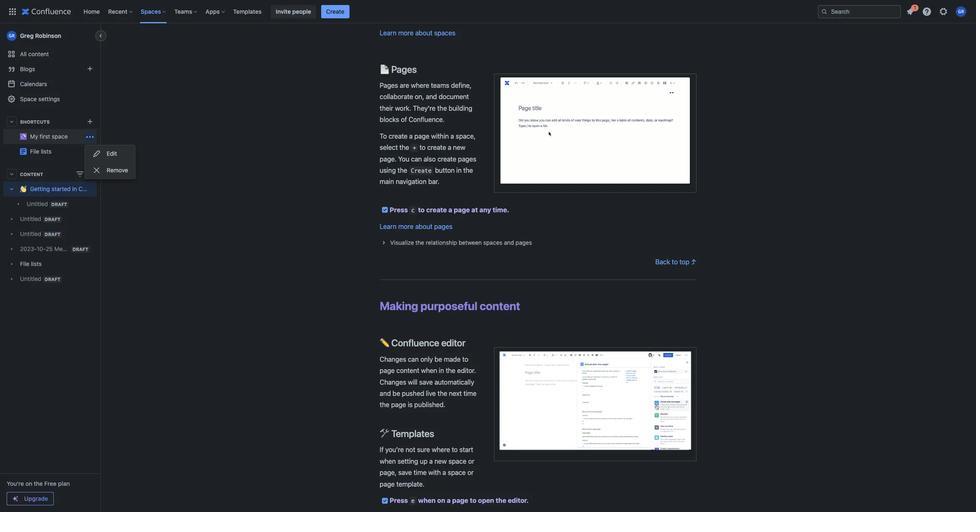 Task type: describe. For each thing, give the bounding box(es) containing it.
a right within
[[451, 132, 454, 140]]

appswitcher icon image
[[8, 6, 18, 16]]

1 horizontal spatial on
[[437, 497, 445, 505]]

navigation
[[396, 178, 427, 186]]

and inside changes can only be made to page content when in the editor. changes will save automatically and be pushed live the next time the page is published.
[[380, 390, 391, 398]]

apps
[[206, 8, 220, 15]]

any
[[480, 206, 491, 214]]

document
[[439, 93, 469, 101]]

learn more about pages link
[[380, 223, 453, 230]]

create link
[[321, 5, 350, 18]]

space settings
[[20, 95, 60, 103]]

plan
[[58, 480, 70, 488]]

create a page image
[[85, 169, 95, 179]]

confluence.
[[409, 116, 445, 123]]

remove button
[[85, 162, 135, 179]]

0 horizontal spatial be
[[393, 390, 400, 398]]

when inside changes can only be made to page content when in the editor. changes will save automatically and be pushed live the next time the page is published.
[[421, 367, 437, 375]]

new inside if you're not sure where to start when setting up a new space or page, save time with a space or page template.
[[435, 458, 447, 465]]

they're
[[413, 105, 436, 112]]

greg robinson
[[20, 32, 61, 39]]

calendars
[[20, 80, 47, 88]]

when inside if you're not sure where to start when setting up a new space or page, save time with a space or page template.
[[380, 458, 396, 465]]

at
[[472, 206, 478, 214]]

press for to create a page at any time.
[[390, 206, 408, 214]]

delete image
[[92, 165, 102, 175]]

page inside if you're not sure where to start when setting up a new space or page, save time with a space or page template.
[[380, 481, 395, 488]]

teams
[[174, 8, 192, 15]]

create inside to create a page within a space, select the
[[389, 132, 408, 140]]

invite people
[[276, 8, 311, 15]]

global element
[[5, 0, 816, 23]]

where inside if you're not sure where to start when setting up a new space or page, save time with a space or page template.
[[432, 446, 450, 454]]

tree inside space element
[[3, 182, 109, 287]]

using
[[380, 167, 396, 174]]

templates link
[[231, 5, 264, 18]]

0 horizontal spatial pages
[[434, 223, 453, 230]]

are
[[400, 82, 409, 89]]

1 vertical spatial templates
[[391, 428, 434, 440]]

robinson
[[35, 32, 61, 39]]

back to top ⤴
[[656, 259, 697, 266]]

page,
[[380, 469, 397, 477]]

a inside the to create a new page. you can also create pages using the
[[448, 144, 451, 151]]

you're
[[385, 446, 404, 454]]

a right the up
[[429, 458, 433, 465]]

space
[[20, 95, 37, 103]]

getting
[[30, 186, 50, 193]]

building
[[449, 105, 472, 112]]

live
[[426, 390, 436, 398]]

template.
[[397, 481, 425, 488]]

define,
[[451, 82, 472, 89]]

automatically
[[435, 379, 474, 386]]

content
[[20, 171, 43, 177]]

can inside the to create a new page. you can also create pages using the
[[411, 155, 422, 163]]

0 vertical spatial pages
[[391, 64, 417, 75]]

upgrade
[[24, 495, 48, 503]]

will
[[408, 379, 418, 386]]

page left open
[[452, 497, 468, 505]]

up
[[420, 458, 428, 465]]

their
[[380, 105, 393, 112]]

purposeful
[[421, 299, 478, 313]]

edit button
[[85, 145, 135, 162]]

you're
[[7, 480, 24, 488]]

work.
[[395, 105, 411, 112]]

0 vertical spatial space
[[449, 458, 467, 465]]

more for learn more about pages
[[398, 223, 414, 230]]

with
[[428, 469, 441, 477]]

all content
[[20, 50, 49, 58]]

pushed
[[402, 390, 424, 398]]

can inside changes can only be made to page content when in the editor. changes will save automatically and be pushed live the next time the page is published.
[[408, 356, 419, 363]]

spaces
[[141, 8, 161, 15]]

in inside changes can only be made to page content when in the editor. changes will save automatically and be pushed live the next time the page is published.
[[439, 367, 444, 375]]

time inside if you're not sure where to start when setting up a new space or page, save time with a space or page template.
[[414, 469, 427, 477]]

back
[[656, 259, 670, 266]]

the inside the to create a new page. you can also create pages using the
[[398, 167, 407, 174]]

greg
[[20, 32, 34, 39]]

search image
[[821, 8, 828, 15]]

draft inside getting started in confluence tree item
[[51, 202, 67, 207]]

content inside changes can only be made to page content when in the editor. changes will save automatically and be pushed live the next time the page is published.
[[397, 367, 419, 375]]

all content link
[[3, 47, 97, 62]]

a right e
[[447, 497, 451, 505]]

create down within
[[427, 144, 446, 151]]

on,
[[415, 93, 424, 101]]

bar.
[[428, 178, 440, 186]]

all
[[20, 50, 27, 58]]

teams
[[431, 82, 449, 89]]

file lists
[[20, 261, 42, 268]]

create a blog image
[[85, 64, 95, 74]]

setting
[[398, 458, 418, 465]]

upgrade button
[[7, 493, 53, 505]]

shortcuts
[[20, 119, 50, 124]]

main
[[380, 178, 394, 186]]

the right 'live'
[[438, 390, 447, 398]]

🛠️ templates
[[380, 428, 434, 440]]

blogs link
[[3, 62, 97, 77]]

open
[[478, 497, 494, 505]]

people
[[292, 8, 311, 15]]

home
[[84, 8, 100, 15]]

started
[[51, 186, 71, 193]]

pages inside the to create a new page. you can also create pages using the
[[458, 155, 476, 163]]

premium image
[[12, 496, 19, 503]]

pages inside pages are where teams define, collaborate on, and document their work. they're the building blocks of confluence.
[[380, 82, 398, 89]]

recent
[[108, 8, 127, 15]]

remove
[[107, 167, 128, 174]]

settings icon image
[[939, 6, 949, 16]]

save inside if you're not sure where to start when setting up a new space or page, save time with a space or page template.
[[398, 469, 412, 477]]

more image
[[85, 132, 95, 142]]

1 vertical spatial or
[[468, 469, 474, 477]]

new inside the to create a new page. you can also create pages using the
[[453, 144, 466, 151]]

more for learn more about spaces
[[398, 29, 414, 37]]

select
[[380, 144, 398, 151]]

draggable item element
[[0, 0, 976, 513]]

the down "made"
[[446, 367, 456, 375]]

⤴
[[691, 259, 697, 266]]

making
[[380, 299, 418, 313]]

2 draft link from the top
[[3, 212, 97, 227]]

to create a page within a space, select the
[[380, 132, 477, 151]]

to
[[380, 132, 387, 140]]

recent button
[[106, 5, 136, 18]]

1 vertical spatial create
[[411, 168, 432, 174]]

to left top
[[672, 259, 678, 266]]

0 vertical spatial be
[[435, 356, 442, 363]]

teams button
[[172, 5, 201, 18]]



Task type: locate. For each thing, give the bounding box(es) containing it.
🛠️
[[380, 428, 389, 440]]

4 draft link from the top
[[3, 242, 97, 257]]

0 vertical spatial more
[[398, 29, 414, 37]]

0 vertical spatial and
[[426, 93, 437, 101]]

create
[[389, 132, 408, 140], [427, 144, 446, 151], [438, 155, 456, 163], [426, 206, 447, 214]]

the right open
[[496, 497, 506, 505]]

1 vertical spatial pages
[[434, 223, 453, 230]]

Search field
[[818, 5, 901, 18]]

pages
[[458, 155, 476, 163], [434, 223, 453, 230]]

1 horizontal spatial editor.
[[508, 497, 529, 505]]

can
[[411, 155, 422, 163], [408, 356, 419, 363]]

sure
[[417, 446, 430, 454]]

confluence up only
[[391, 338, 439, 349]]

1 vertical spatial pages
[[380, 82, 398, 89]]

published.
[[414, 401, 445, 409]]

press e when on a page to open the editor.
[[390, 497, 529, 505]]

back to top ⤴ link
[[656, 259, 697, 266]]

to right c
[[418, 206, 425, 214]]

5 draft link from the top
[[3, 272, 97, 287]]

e
[[411, 498, 415, 505]]

new down space,
[[453, 144, 466, 151]]

1 horizontal spatial create
[[411, 168, 432, 174]]

1 horizontal spatial and
[[426, 93, 437, 101]]

the inside button in the main navigation bar.
[[463, 167, 473, 174]]

1 vertical spatial about
[[415, 223, 433, 230]]

a left at
[[449, 206, 452, 214]]

1 horizontal spatial time
[[464, 390, 477, 398]]

collaborate
[[380, 93, 413, 101]]

0 horizontal spatial time
[[414, 469, 427, 477]]

on
[[25, 480, 32, 488], [437, 497, 445, 505]]

to inside changes can only be made to page content when in the editor. changes will save automatically and be pushed live the next time the page is published.
[[462, 356, 468, 363]]

2 about from the top
[[415, 223, 433, 230]]

apps button
[[203, 5, 228, 18]]

and inside pages are where teams define, collaborate on, and document their work. they're the building blocks of confluence.
[[426, 93, 437, 101]]

time down the up
[[414, 469, 427, 477]]

changes left will
[[380, 379, 406, 386]]

learn more about spaces link
[[380, 29, 456, 37]]

0 vertical spatial time
[[464, 390, 477, 398]]

2 changes from the top
[[380, 379, 406, 386]]

the left +
[[400, 144, 409, 151]]

when right e
[[418, 497, 436, 505]]

time right the next
[[464, 390, 477, 398]]

to left start
[[452, 446, 458, 454]]

edit image
[[92, 149, 102, 159]]

1 vertical spatial press
[[390, 497, 408, 505]]

create right to at the left
[[389, 132, 408, 140]]

only
[[421, 356, 433, 363]]

0 vertical spatial save
[[419, 379, 433, 386]]

content
[[28, 50, 49, 58], [480, 299, 520, 313], [397, 367, 419, 375]]

confluence image
[[22, 6, 71, 16], [22, 6, 71, 16]]

0 horizontal spatial and
[[380, 390, 391, 398]]

to right "made"
[[462, 356, 468, 363]]

1 vertical spatial content
[[480, 299, 520, 313]]

0 vertical spatial in
[[457, 167, 462, 174]]

can down +
[[411, 155, 422, 163]]

home link
[[81, 5, 102, 18]]

page down ✏️
[[380, 367, 395, 375]]

where inside pages are where teams define, collaborate on, and document their work. they're the building blocks of confluence.
[[411, 82, 429, 89]]

content button
[[3, 167, 97, 182]]

and left pushed
[[380, 390, 391, 398]]

0 vertical spatial create
[[326, 8, 345, 15]]

c
[[411, 207, 415, 214]]

pages up collaborate
[[380, 82, 398, 89]]

page up +
[[415, 132, 430, 140]]

when down only
[[421, 367, 437, 375]]

save up 'live'
[[419, 379, 433, 386]]

or
[[468, 458, 474, 465], [468, 469, 474, 477]]

1 horizontal spatial confluence
[[391, 338, 439, 349]]

be right only
[[435, 356, 442, 363]]

draft link inside getting started in confluence tree item
[[3, 197, 97, 212]]

1 horizontal spatial be
[[435, 356, 442, 363]]

0 horizontal spatial new
[[435, 458, 447, 465]]

0 vertical spatial on
[[25, 480, 32, 488]]

2 vertical spatial in
[[439, 367, 444, 375]]

draft link
[[3, 197, 97, 212], [3, 212, 97, 227], [3, 227, 97, 242], [3, 242, 97, 257], [3, 272, 97, 287]]

when up "page,"
[[380, 458, 396, 465]]

0 vertical spatial press
[[390, 206, 408, 214]]

changes
[[380, 356, 406, 363], [380, 379, 406, 386]]

menu
[[85, 145, 135, 179]]

on inside space element
[[25, 480, 32, 488]]

1 horizontal spatial where
[[432, 446, 450, 454]]

1 vertical spatial be
[[393, 390, 400, 398]]

to inside if you're not sure where to start when setting up a new space or page, save time with a space or page template.
[[452, 446, 458, 454]]

is
[[408, 401, 413, 409]]

not
[[406, 446, 415, 454]]

1 vertical spatial where
[[432, 446, 450, 454]]

0 vertical spatial changes
[[380, 356, 406, 363]]

where up on,
[[411, 82, 429, 89]]

the down document at the top of the page
[[437, 105, 447, 112]]

0 horizontal spatial templates
[[233, 8, 262, 15]]

pages down 'press c to create a page at any time.'
[[434, 223, 453, 230]]

templates inside 'link'
[[233, 8, 262, 15]]

file lists image
[[20, 148, 27, 155]]

a down within
[[448, 144, 451, 151]]

pages
[[391, 64, 417, 75], [380, 82, 398, 89]]

in inside button in the main navigation bar.
[[457, 167, 462, 174]]

create down the also
[[411, 168, 432, 174]]

more down the "global" element
[[398, 29, 414, 37]]

press for when on a page to open the editor.
[[390, 497, 408, 505]]

press left c
[[390, 206, 408, 214]]

a right with
[[443, 469, 446, 477]]

1 vertical spatial in
[[72, 186, 77, 193]]

✏️
[[380, 338, 389, 349]]

0 horizontal spatial on
[[25, 480, 32, 488]]

banner containing home
[[0, 0, 976, 23]]

calendars link
[[3, 77, 97, 92]]

draft link down getting
[[3, 197, 97, 212]]

the inside space element
[[34, 480, 43, 488]]

2 more from the top
[[398, 223, 414, 230]]

press left e
[[390, 497, 408, 505]]

you're on the free plan
[[7, 480, 70, 488]]

more
[[398, 29, 414, 37], [398, 223, 414, 230]]

file lists link
[[3, 257, 97, 272]]

0 horizontal spatial confluence
[[79, 186, 109, 193]]

editor. right open
[[508, 497, 529, 505]]

the inside to create a page within a space, select the
[[400, 144, 409, 151]]

1 vertical spatial can
[[408, 356, 419, 363]]

page.
[[380, 155, 397, 163]]

menu containing edit
[[85, 145, 135, 179]]

0 vertical spatial learn
[[380, 29, 397, 37]]

where
[[411, 82, 429, 89], [432, 446, 450, 454]]

0 horizontal spatial where
[[411, 82, 429, 89]]

create inside the "global" element
[[326, 8, 345, 15]]

0 vertical spatial content
[[28, 50, 49, 58]]

page
[[415, 132, 430, 140], [454, 206, 470, 214], [380, 367, 395, 375], [391, 401, 406, 409], [380, 481, 395, 488], [452, 497, 468, 505]]

pages up are
[[391, 64, 417, 75]]

0 vertical spatial where
[[411, 82, 429, 89]]

to inside the to create a new page. you can also create pages using the
[[420, 144, 426, 151]]

3 draft link from the top
[[3, 227, 97, 242]]

about for pages
[[415, 223, 433, 230]]

the
[[437, 105, 447, 112], [400, 144, 409, 151], [398, 167, 407, 174], [463, 167, 473, 174], [446, 367, 456, 375], [438, 390, 447, 398], [380, 401, 390, 409], [34, 480, 43, 488], [496, 497, 506, 505]]

draft link down getting started in confluence link
[[3, 212, 97, 227]]

draft link up lists
[[3, 242, 97, 257]]

1 about from the top
[[415, 29, 433, 37]]

📄 pages
[[380, 64, 417, 75]]

about
[[415, 29, 433, 37], [415, 223, 433, 230]]

0 vertical spatial confluence
[[79, 186, 109, 193]]

to create a new page. you can also create pages using the
[[380, 144, 478, 174]]

templates right apps popup button
[[233, 8, 262, 15]]

content inside space element
[[28, 50, 49, 58]]

editor. inside changes can only be made to page content when in the editor. changes will save automatically and be pushed live the next time the page is published.
[[457, 367, 476, 375]]

to right +
[[420, 144, 426, 151]]

1 vertical spatial and
[[380, 390, 391, 398]]

pages down space,
[[458, 155, 476, 163]]

📄
[[380, 64, 389, 75]]

learn more about pages
[[380, 223, 453, 230]]

invite people button
[[271, 5, 316, 18]]

blogs
[[20, 65, 35, 73]]

start
[[460, 446, 473, 454]]

the left free
[[34, 480, 43, 488]]

changes down ✏️
[[380, 356, 406, 363]]

1 horizontal spatial pages
[[458, 155, 476, 163]]

1 vertical spatial learn
[[380, 223, 397, 230]]

be left pushed
[[393, 390, 400, 398]]

new up with
[[435, 458, 447, 465]]

page left is
[[391, 401, 406, 409]]

draft link up file lists link at the bottom left of page
[[3, 227, 97, 242]]

top
[[680, 259, 690, 266]]

0 horizontal spatial in
[[72, 186, 77, 193]]

banner
[[0, 0, 976, 23]]

0 vertical spatial when
[[421, 367, 437, 375]]

also
[[424, 155, 436, 163]]

2 learn from the top
[[380, 223, 397, 230]]

space element
[[0, 0, 976, 513]]

getting started in confluence tree item
[[3, 182, 109, 212]]

learn
[[380, 29, 397, 37], [380, 223, 397, 230]]

editor. up automatically in the left bottom of the page
[[457, 367, 476, 375]]

invite
[[276, 8, 291, 15]]

create right people
[[326, 8, 345, 15]]

made
[[444, 356, 461, 363]]

draft link down lists
[[3, 272, 97, 287]]

in right started
[[72, 186, 77, 193]]

confluence inside getting started in confluence link
[[79, 186, 109, 193]]

1 press from the top
[[390, 206, 408, 214]]

if
[[380, 446, 384, 454]]

and right on,
[[426, 93, 437, 101]]

page inside to create a page within a space, select the
[[415, 132, 430, 140]]

1 learn from the top
[[380, 29, 397, 37]]

templates up not
[[391, 428, 434, 440]]

about down 'press c to create a page at any time.'
[[415, 223, 433, 230]]

button
[[435, 167, 455, 174]]

getting started in confluence link
[[3, 182, 109, 197]]

1 vertical spatial time
[[414, 469, 427, 477]]

button in the main navigation bar.
[[380, 167, 475, 186]]

in down "made"
[[439, 367, 444, 375]]

1 vertical spatial changes
[[380, 379, 406, 386]]

press c to create a page at any time.
[[390, 206, 509, 214]]

on right e
[[437, 497, 445, 505]]

0 vertical spatial pages
[[458, 155, 476, 163]]

shortcuts button
[[3, 114, 97, 129]]

lists
[[31, 261, 42, 268]]

1 vertical spatial space
[[448, 469, 466, 477]]

1 horizontal spatial in
[[439, 367, 444, 375]]

next
[[449, 390, 462, 398]]

1 changes from the top
[[380, 356, 406, 363]]

2 vertical spatial content
[[397, 367, 419, 375]]

learn for learn more about spaces
[[380, 29, 397, 37]]

create right c
[[426, 206, 447, 214]]

new
[[453, 144, 466, 151], [435, 458, 447, 465]]

the inside pages are where teams define, collaborate on, and document their work. they're the building blocks of confluence.
[[437, 105, 447, 112]]

2 horizontal spatial content
[[480, 299, 520, 313]]

on right you're
[[25, 480, 32, 488]]

greg robinson link
[[3, 28, 97, 44]]

1 vertical spatial on
[[437, 497, 445, 505]]

more down c
[[398, 223, 414, 230]]

0 horizontal spatial create
[[326, 8, 345, 15]]

1 vertical spatial new
[[435, 458, 447, 465]]

page down "page,"
[[380, 481, 395, 488]]

pages are where teams define, collaborate on, and document their work. they're the building blocks of confluence.
[[380, 82, 474, 123]]

getting started in confluence
[[30, 186, 109, 193]]

0 vertical spatial templates
[[233, 8, 262, 15]]

0 vertical spatial editor.
[[457, 367, 476, 375]]

help icon image
[[922, 6, 932, 16]]

0 horizontal spatial save
[[398, 469, 412, 477]]

editor.
[[457, 367, 476, 375], [508, 497, 529, 505]]

time.
[[493, 206, 509, 214]]

time
[[464, 390, 477, 398], [414, 469, 427, 477]]

2 vertical spatial when
[[418, 497, 436, 505]]

0 horizontal spatial editor.
[[457, 367, 476, 375]]

in inside tree item
[[72, 186, 77, 193]]

a up +
[[409, 132, 413, 140]]

time inside changes can only be made to page content when in the editor. changes will save automatically and be pushed live the next time the page is published.
[[464, 390, 477, 398]]

1 vertical spatial save
[[398, 469, 412, 477]]

1 vertical spatial when
[[380, 458, 396, 465]]

within
[[431, 132, 449, 140]]

confluence down create a page icon
[[79, 186, 109, 193]]

1 draft link from the top
[[3, 197, 97, 212]]

the left is
[[380, 401, 390, 409]]

can left only
[[408, 356, 419, 363]]

save down setting
[[398, 469, 412, 477]]

the right button
[[463, 167, 473, 174]]

changes can only be made to page content when in the editor. changes will save automatically and be pushed live the next time the page is published.
[[380, 356, 478, 409]]

when
[[421, 367, 437, 375], [380, 458, 396, 465], [418, 497, 436, 505]]

tree containing getting started in confluence
[[3, 182, 109, 287]]

1 vertical spatial more
[[398, 223, 414, 230]]

free
[[44, 480, 57, 488]]

2 press from the top
[[390, 497, 408, 505]]

1
[[914, 4, 916, 11]]

page left at
[[454, 206, 470, 214]]

0 horizontal spatial content
[[28, 50, 49, 58]]

about for spaces
[[415, 29, 433, 37]]

notification icon image
[[906, 6, 916, 16]]

0 vertical spatial about
[[415, 29, 433, 37]]

learn for learn more about pages
[[380, 223, 397, 230]]

space right with
[[448, 469, 466, 477]]

tree
[[3, 182, 109, 287]]

where right the sure
[[432, 446, 450, 454]]

0 vertical spatial new
[[453, 144, 466, 151]]

0 vertical spatial or
[[468, 458, 474, 465]]

space
[[449, 458, 467, 465], [448, 469, 466, 477]]

✏️ confluence editor
[[380, 338, 466, 349]]

1 more from the top
[[398, 29, 414, 37]]

0 vertical spatial can
[[411, 155, 422, 163]]

learn more about spaces
[[380, 29, 456, 37]]

space down start
[[449, 458, 467, 465]]

1 vertical spatial confluence
[[391, 338, 439, 349]]

the down you
[[398, 167, 407, 174]]

to left open
[[470, 497, 477, 505]]

in right button
[[457, 167, 462, 174]]

making purposeful content
[[380, 299, 520, 313]]

create up button
[[438, 155, 456, 163]]

1 horizontal spatial templates
[[391, 428, 434, 440]]

2 horizontal spatial in
[[457, 167, 462, 174]]

1 horizontal spatial save
[[419, 379, 433, 386]]

1 horizontal spatial content
[[397, 367, 419, 375]]

1 vertical spatial editor.
[[508, 497, 529, 505]]

save inside changes can only be made to page content when in the editor. changes will save automatically and be pushed live the next time the page is published.
[[419, 379, 433, 386]]

about left "spaces"
[[415, 29, 433, 37]]

1 horizontal spatial new
[[453, 144, 466, 151]]



Task type: vqa. For each thing, say whether or not it's contained in the screenshot.
:dart: icon
no



